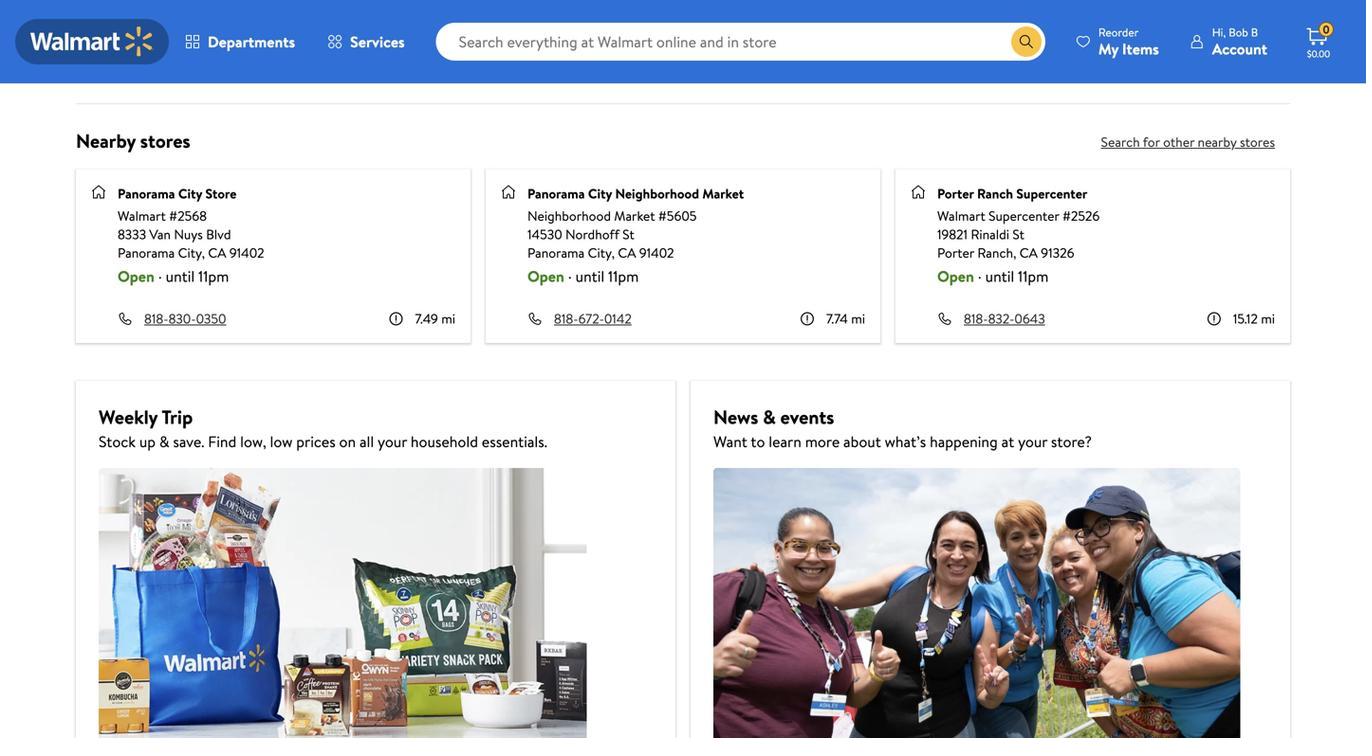 Task type: describe. For each thing, give the bounding box(es) containing it.
bob
[[1229, 24, 1248, 40]]

ca inside 'panorama city neighborhood market neighborhood market # 5605 14530 nordhoff st panorama city , ca 91402 open · until 11pm'
[[618, 244, 636, 262]]

Search search field
[[436, 23, 1045, 61]]

save.
[[173, 432, 204, 453]]

city left blvd
[[178, 244, 202, 262]]

search for other nearby stores link
[[1086, 127, 1290, 157]]

# inside porter ranch supercenter walmart supercenter # 2526 19821 rinaldi st porter ranch , ca 91326 open · until 11pm
[[1062, 207, 1071, 225]]

818- for panorama city store walmart # 2568 8333 van nuys blvd panorama city , ca 91402 open · until 11pm
[[144, 310, 169, 328]]

panorama city store walmart # 2568 8333 van nuys blvd panorama city , ca 91402 open · until 11pm
[[118, 185, 264, 287]]

· for porter ranch supercenter walmart supercenter # 2526 19821 rinaldi st porter ranch , ca 91326 open · until 11pm
[[978, 266, 982, 287]]

news & events heading
[[713, 404, 1267, 431]]

items
[[1122, 38, 1159, 59]]

store?
[[1051, 432, 1092, 453]]

& inside weekly trip stock up & save. find low, low prices on all your household essentials.
[[159, 432, 169, 453]]

departments
[[208, 31, 295, 52]]

$0.00
[[1307, 47, 1330, 60]]

open for panorama city store walmart # 2568 8333 van nuys blvd panorama city , ca 91402 open · until 11pm
[[118, 266, 154, 287]]

91326
[[1041, 244, 1074, 262]]

, for porter ranch supercenter walmart supercenter # 2526 19821 rinaldi st porter ranch , ca 91326 open · until 11pm
[[1013, 244, 1016, 262]]

0142
[[604, 310, 632, 328]]

services button
[[311, 19, 421, 65]]

on
[[339, 432, 356, 453]]

services
[[350, 31, 405, 52]]

up
[[139, 432, 156, 453]]

· for panorama city store walmart # 2568 8333 van nuys blvd panorama city , ca 91402 open · until 11pm
[[158, 266, 162, 287]]

1 vertical spatial ranch
[[977, 244, 1013, 262]]

1 porter from the top
[[937, 185, 974, 203]]

Walmart Site-Wide search field
[[436, 23, 1045, 61]]

15.12 mi
[[1233, 310, 1275, 328]]

7.49 mi
[[415, 310, 455, 328]]

my
[[1098, 38, 1118, 59]]

blvd
[[206, 225, 231, 244]]

, for panorama city store walmart # 2568 8333 van nuys blvd panorama city , ca 91402 open · until 11pm
[[202, 244, 205, 262]]

to
[[751, 432, 765, 453]]

news
[[713, 404, 758, 431]]

search
[[1101, 133, 1140, 151]]

store pages news and events image
[[713, 469, 1240, 739]]

0643
[[1014, 310, 1045, 328]]

8333
[[118, 225, 146, 244]]

rinaldi
[[971, 225, 1009, 244]]

all
[[359, 432, 374, 453]]

nearby stores
[[76, 128, 190, 154]]

hi,
[[1212, 24, 1226, 40]]

11pm inside 'panorama city neighborhood market neighborhood market # 5605 14530 nordhoff st panorama city , ca 91402 open · until 11pm'
[[608, 266, 639, 287]]

2568
[[178, 207, 207, 225]]

your inside weekly trip stock up & save. find low, low prices on all your household essentials.
[[378, 432, 407, 453]]

search icon image
[[1019, 34, 1034, 49]]

11pm for porter ranch supercenter walmart supercenter # 2526 19821 rinaldi st porter ranch , ca 91326 open · until 11pm
[[1018, 266, 1049, 287]]

830-
[[169, 310, 196, 328]]

7.74 mi
[[826, 310, 865, 328]]

low,
[[240, 432, 266, 453]]

more
[[805, 432, 840, 453]]

0 vertical spatial supercenter
[[1016, 185, 1087, 203]]

city up 2568
[[178, 185, 202, 203]]

, inside 'panorama city neighborhood market neighborhood market # 5605 14530 nordhoff st panorama city , ca 91402 open · until 11pm'
[[611, 244, 615, 262]]

818-672-0142 link
[[554, 310, 632, 328]]

porter ranch supercenter walmart supercenter # 2526 19821 rinaldi st porter ranch , ca 91326 open · until 11pm
[[937, 185, 1100, 287]]

7.49
[[415, 310, 438, 328]]

91402 inside 'panorama city neighborhood market neighborhood market # 5605 14530 nordhoff st panorama city , ca 91402 open · until 11pm'
[[639, 244, 674, 262]]

1 horizontal spatial stores
[[1240, 133, 1275, 151]]

818- for panorama city neighborhood market neighborhood market # 5605 14530 nordhoff st panorama city , ca 91402 open · until 11pm
[[554, 310, 578, 328]]

# inside panorama city store walmart # 2568 8333 van nuys blvd panorama city , ca 91402 open · until 11pm
[[169, 207, 178, 225]]

open for porter ranch supercenter walmart supercenter # 2526 19821 rinaldi st porter ranch , ca 91326 open · until 11pm
[[937, 266, 974, 287]]

818-832-0643 link
[[964, 310, 1045, 328]]

ca for porter ranch supercenter walmart supercenter # 2526 19821 rinaldi st porter ranch , ca 91326 open · until 11pm
[[1020, 244, 1038, 262]]

until for panorama city store walmart # 2568 8333 van nuys blvd panorama city , ca 91402 open · until 11pm
[[166, 266, 195, 287]]

account
[[1212, 38, 1267, 59]]

# inside 'panorama city neighborhood market neighborhood market # 5605 14530 nordhoff st panorama city , ca 91402 open · until 11pm'
[[658, 207, 667, 225]]

city up nordhoff
[[588, 185, 612, 203]]

· inside 'panorama city neighborhood market neighborhood market # 5605 14530 nordhoff st panorama city , ca 91402 open · until 11pm'
[[568, 266, 572, 287]]

walmart for porter ranch supercenter walmart supercenter # 2526 19821 rinaldi st porter ranch , ca 91326 open · until 11pm
[[937, 207, 985, 225]]

mi for panorama city neighborhood market neighborhood market # 5605 14530 nordhoff st panorama city , ca 91402 open · until 11pm
[[851, 310, 865, 328]]

weekly trip stock up & save. find low, low prices on all your household essentials.
[[99, 404, 547, 453]]

van
[[149, 225, 171, 244]]

low
[[270, 432, 293, 453]]

nearby
[[76, 128, 136, 154]]



Task type: locate. For each thing, give the bounding box(es) containing it.
porter
[[937, 185, 974, 203], [937, 244, 974, 262]]

0 horizontal spatial until
[[166, 266, 195, 287]]

1 horizontal spatial ,
[[611, 244, 615, 262]]

until inside 'panorama city neighborhood market neighborhood market # 5605 14530 nordhoff st panorama city , ca 91402 open · until 11pm'
[[575, 266, 604, 287]]

818- left 0142 at top
[[554, 310, 578, 328]]

other
[[1163, 133, 1194, 151]]

1 91402 from the left
[[229, 244, 264, 262]]

st right nordhoff
[[623, 225, 634, 244]]

3 · from the left
[[978, 266, 982, 287]]

open down 14530
[[527, 266, 564, 287]]

stores
[[140, 128, 190, 154], [1240, 133, 1275, 151]]

· inside panorama city store walmart # 2568 8333 van nuys blvd panorama city , ca 91402 open · until 11pm
[[158, 266, 162, 287]]

2 st from the left
[[1012, 225, 1024, 244]]

· down the "rinaldi"
[[978, 266, 982, 287]]

, up 0142 at top
[[611, 244, 615, 262]]

news & events want to learn more about what's happening at your store?
[[713, 404, 1092, 453]]

learn
[[769, 432, 801, 453]]

1 horizontal spatial st
[[1012, 225, 1024, 244]]

818-830-0350 link
[[144, 310, 226, 328]]

1 horizontal spatial until
[[575, 266, 604, 287]]

0 vertical spatial porter
[[937, 185, 974, 203]]

nearby
[[1198, 133, 1237, 151]]

, right the "rinaldi"
[[1013, 244, 1016, 262]]

818-832-0643
[[964, 310, 1045, 328]]

· down nordhoff
[[568, 266, 572, 287]]

0 vertical spatial ranch
[[977, 185, 1013, 203]]

2526
[[1071, 207, 1100, 225]]

0
[[1323, 22, 1330, 38]]

walmart inside panorama city store walmart # 2568 8333 van nuys blvd panorama city , ca 91402 open · until 11pm
[[118, 207, 166, 225]]

1 horizontal spatial &
[[763, 404, 776, 431]]

0 horizontal spatial your
[[378, 432, 407, 453]]

walmart image
[[30, 27, 154, 57]]

818-
[[144, 310, 169, 328], [554, 310, 578, 328], [964, 310, 988, 328]]

panorama
[[118, 185, 175, 203], [527, 185, 585, 203], [118, 244, 175, 262], [527, 244, 585, 262]]

2 horizontal spatial ca
[[1020, 244, 1038, 262]]

15.12
[[1233, 310, 1258, 328]]

1 until from the left
[[166, 266, 195, 287]]

until up the 832-
[[985, 266, 1014, 287]]

1 open from the left
[[118, 266, 154, 287]]

nordhoff
[[565, 225, 619, 244]]

1 # from the left
[[169, 207, 178, 225]]

ca inside porter ranch supercenter walmart supercenter # 2526 19821 rinaldi st porter ranch , ca 91326 open · until 11pm
[[1020, 244, 1038, 262]]

0 horizontal spatial mi
[[441, 310, 455, 328]]

supercenter
[[1016, 185, 1087, 203], [989, 207, 1059, 225]]

# right the 8333
[[169, 207, 178, 225]]

& up to
[[763, 404, 776, 431]]

st
[[623, 225, 634, 244], [1012, 225, 1024, 244]]

1 horizontal spatial 91402
[[639, 244, 674, 262]]

11pm for panorama city store walmart # 2568 8333 van nuys blvd panorama city , ca 91402 open · until 11pm
[[198, 266, 229, 287]]

mi right 15.12
[[1261, 310, 1275, 328]]

2 ca from the left
[[618, 244, 636, 262]]

porter up '818-832-0643'
[[937, 244, 974, 262]]

2 walmart from the left
[[937, 207, 985, 225]]

11pm up 0142 at top
[[608, 266, 639, 287]]

0 horizontal spatial neighborhood
[[527, 207, 611, 225]]

· down van
[[158, 266, 162, 287]]

1 818- from the left
[[144, 310, 169, 328]]

2 horizontal spatial 818-
[[964, 310, 988, 328]]

0 horizontal spatial ca
[[208, 244, 226, 262]]

supercenter up 2526
[[1016, 185, 1087, 203]]

1 your from the left
[[378, 432, 407, 453]]

1 horizontal spatial mi
[[851, 310, 865, 328]]

ca up 0142 at top
[[618, 244, 636, 262]]

11pm down 91326
[[1018, 266, 1049, 287]]

store
[[205, 185, 237, 203]]

1 horizontal spatial 11pm
[[608, 266, 639, 287]]

3 until from the left
[[985, 266, 1014, 287]]

1 horizontal spatial your
[[1018, 432, 1047, 453]]

2 horizontal spatial mi
[[1261, 310, 1275, 328]]

1 mi from the left
[[441, 310, 455, 328]]

0 horizontal spatial &
[[159, 432, 169, 453]]

reorder my items
[[1098, 24, 1159, 59]]

832-
[[988, 310, 1014, 328]]

3 11pm from the left
[[1018, 266, 1049, 287]]

1 horizontal spatial neighborhood
[[615, 185, 699, 203]]

0 horizontal spatial market
[[614, 207, 655, 225]]

2 horizontal spatial ·
[[978, 266, 982, 287]]

until
[[166, 266, 195, 287], [575, 266, 604, 287], [985, 266, 1014, 287]]

19821
[[937, 225, 968, 244]]

happening
[[930, 432, 998, 453]]

2 horizontal spatial open
[[937, 266, 974, 287]]

household
[[411, 432, 478, 453]]

1 11pm from the left
[[198, 266, 229, 287]]

# up 91326
[[1062, 207, 1071, 225]]

open down the 8333
[[118, 266, 154, 287]]

2 horizontal spatial until
[[985, 266, 1014, 287]]

, inside panorama city store walmart # 2568 8333 van nuys blvd panorama city , ca 91402 open · until 11pm
[[202, 244, 205, 262]]

2 your from the left
[[1018, 432, 1047, 453]]

1 vertical spatial porter
[[937, 244, 974, 262]]

0 vertical spatial &
[[763, 404, 776, 431]]

what's
[[885, 432, 926, 453]]

3 mi from the left
[[1261, 310, 1275, 328]]

0 horizontal spatial #
[[169, 207, 178, 225]]

0 horizontal spatial open
[[118, 266, 154, 287]]

find
[[208, 432, 236, 453]]

essentials.
[[482, 432, 547, 453]]

weekly
[[99, 404, 158, 431]]

0 horizontal spatial 91402
[[229, 244, 264, 262]]

0 horizontal spatial 11pm
[[198, 266, 229, 287]]

818-830-0350
[[144, 310, 226, 328]]

walmart
[[118, 207, 166, 225], [937, 207, 985, 225]]

weekly trip heading
[[99, 404, 653, 431]]

0 horizontal spatial ·
[[158, 266, 162, 287]]

departments button
[[169, 19, 311, 65]]

until for porter ranch supercenter walmart supercenter # 2526 19821 rinaldi st porter ranch , ca 91326 open · until 11pm
[[985, 266, 1014, 287]]

until inside panorama city store walmart # 2568 8333 van nuys blvd panorama city , ca 91402 open · until 11pm
[[166, 266, 195, 287]]

2 open from the left
[[527, 266, 564, 287]]

open
[[118, 266, 154, 287], [527, 266, 564, 287], [937, 266, 974, 287]]

0 vertical spatial market
[[702, 185, 744, 203]]

nuys
[[174, 225, 203, 244]]

0350
[[196, 310, 226, 328]]

,
[[202, 244, 205, 262], [611, 244, 615, 262], [1013, 244, 1016, 262]]

818- left 0350
[[144, 310, 169, 328]]

1 vertical spatial neighborhood
[[527, 207, 611, 225]]

st inside 'panorama city neighborhood market neighborhood market # 5605 14530 nordhoff st panorama city , ca 91402 open · until 11pm'
[[623, 225, 634, 244]]

mi right "7.74" at the top right of page
[[851, 310, 865, 328]]

st right the "rinaldi"
[[1012, 225, 1024, 244]]

11pm down blvd
[[198, 266, 229, 287]]

11pm
[[198, 266, 229, 287], [608, 266, 639, 287], [1018, 266, 1049, 287]]

mi
[[441, 310, 455, 328], [851, 310, 865, 328], [1261, 310, 1275, 328]]

1 horizontal spatial ca
[[618, 244, 636, 262]]

open down 19821
[[937, 266, 974, 287]]

·
[[158, 266, 162, 287], [568, 266, 572, 287], [978, 266, 982, 287]]

ca left 91326
[[1020, 244, 1038, 262]]

0 horizontal spatial stores
[[140, 128, 190, 154]]

0 vertical spatial neighborhood
[[615, 185, 699, 203]]

prices
[[296, 432, 336, 453]]

3 open from the left
[[937, 266, 974, 287]]

& inside news & events want to learn more about what's happening at your store?
[[763, 404, 776, 431]]

# right nordhoff
[[658, 207, 667, 225]]

91402
[[229, 244, 264, 262], [639, 244, 674, 262]]

ca for panorama city store walmart # 2568 8333 van nuys blvd panorama city , ca 91402 open · until 11pm
[[208, 244, 226, 262]]

market
[[702, 185, 744, 203], [614, 207, 655, 225]]

walmart for panorama city store walmart # 2568 8333 van nuys blvd panorama city , ca 91402 open · until 11pm
[[118, 207, 166, 225]]

ca right the nuys
[[208, 244, 226, 262]]

2 91402 from the left
[[639, 244, 674, 262]]

2 · from the left
[[568, 266, 572, 287]]

walmart inside porter ranch supercenter walmart supercenter # 2526 19821 rinaldi st porter ranch , ca 91326 open · until 11pm
[[937, 207, 985, 225]]

1 ca from the left
[[208, 244, 226, 262]]

mi for panorama city store walmart # 2568 8333 van nuys blvd panorama city , ca 91402 open · until 11pm
[[441, 310, 455, 328]]

2 mi from the left
[[851, 310, 865, 328]]

1 horizontal spatial 818-
[[554, 310, 578, 328]]

city right 14530
[[588, 244, 611, 262]]

weekly trip image
[[99, 469, 587, 739]]

2 porter from the top
[[937, 244, 974, 262]]

until inside porter ranch supercenter walmart supercenter # 2526 19821 rinaldi st porter ranch , ca 91326 open · until 11pm
[[985, 266, 1014, 287]]

91402 right the nuys
[[229, 244, 264, 262]]

3 818- from the left
[[964, 310, 988, 328]]

1 horizontal spatial walmart
[[937, 207, 985, 225]]

2 11pm from the left
[[608, 266, 639, 287]]

11pm inside panorama city store walmart # 2568 8333 van nuys blvd panorama city , ca 91402 open · until 11pm
[[198, 266, 229, 287]]

your inside news & events want to learn more about what's happening at your store?
[[1018, 432, 1047, 453]]

2 horizontal spatial #
[[1062, 207, 1071, 225]]

0 horizontal spatial ,
[[202, 244, 205, 262]]

1 horizontal spatial market
[[702, 185, 744, 203]]

at
[[1001, 432, 1014, 453]]

ranch right 19821
[[977, 244, 1013, 262]]

hi, bob b account
[[1212, 24, 1267, 59]]

your
[[378, 432, 407, 453], [1018, 432, 1047, 453]]

1 · from the left
[[158, 266, 162, 287]]

your right all
[[378, 432, 407, 453]]

porter up 19821
[[937, 185, 974, 203]]

0 horizontal spatial walmart
[[118, 207, 166, 225]]

7.74
[[826, 310, 848, 328]]

ca inside panorama city store walmart # 2568 8333 van nuys blvd panorama city , ca 91402 open · until 11pm
[[208, 244, 226, 262]]

1 horizontal spatial ·
[[568, 266, 572, 287]]

91402 inside panorama city store walmart # 2568 8333 van nuys blvd panorama city , ca 91402 open · until 11pm
[[229, 244, 264, 262]]

3 # from the left
[[1062, 207, 1071, 225]]

1 horizontal spatial #
[[658, 207, 667, 225]]

14530
[[527, 225, 562, 244]]

want
[[713, 432, 747, 453]]

1 walmart from the left
[[118, 207, 166, 225]]

2 # from the left
[[658, 207, 667, 225]]

open inside porter ranch supercenter walmart supercenter # 2526 19821 rinaldi st porter ranch , ca 91326 open · until 11pm
[[937, 266, 974, 287]]

11pm inside porter ranch supercenter walmart supercenter # 2526 19821 rinaldi st porter ranch , ca 91326 open · until 11pm
[[1018, 266, 1049, 287]]

search for other nearby stores
[[1101, 133, 1275, 151]]

mi right 7.49
[[441, 310, 455, 328]]

, inside porter ranch supercenter walmart supercenter # 2526 19821 rinaldi st porter ranch , ca 91326 open · until 11pm
[[1013, 244, 1016, 262]]

1 vertical spatial supercenter
[[989, 207, 1059, 225]]

ca
[[208, 244, 226, 262], [618, 244, 636, 262], [1020, 244, 1038, 262]]

2 horizontal spatial 11pm
[[1018, 266, 1049, 287]]

2 until from the left
[[575, 266, 604, 287]]

mi for porter ranch supercenter walmart supercenter # 2526 19821 rinaldi st porter ranch , ca 91326 open · until 11pm
[[1261, 310, 1275, 328]]

ranch
[[977, 185, 1013, 203], [977, 244, 1013, 262]]

1 st from the left
[[623, 225, 634, 244]]

1 , from the left
[[202, 244, 205, 262]]

& right up
[[159, 432, 169, 453]]

until down nordhoff
[[575, 266, 604, 287]]

1 horizontal spatial open
[[527, 266, 564, 287]]

818- for porter ranch supercenter walmart supercenter # 2526 19821 rinaldi st porter ranch , ca 91326 open · until 11pm
[[964, 310, 988, 328]]

open inside panorama city store walmart # 2568 8333 van nuys blvd panorama city , ca 91402 open · until 11pm
[[118, 266, 154, 287]]

your right at
[[1018, 432, 1047, 453]]

&
[[763, 404, 776, 431], [159, 432, 169, 453]]

ranch up the "rinaldi"
[[977, 185, 1013, 203]]

#
[[169, 207, 178, 225], [658, 207, 667, 225], [1062, 207, 1071, 225]]

· inside porter ranch supercenter walmart supercenter # 2526 19821 rinaldi st porter ranch , ca 91326 open · until 11pm
[[978, 266, 982, 287]]

reorder
[[1098, 24, 1139, 40]]

818-672-0142
[[554, 310, 632, 328]]

trip
[[162, 404, 193, 431]]

3 ca from the left
[[1020, 244, 1038, 262]]

about
[[843, 432, 881, 453]]

neighborhood
[[615, 185, 699, 203], [527, 207, 611, 225]]

2 818- from the left
[[554, 310, 578, 328]]

until up 830-
[[166, 266, 195, 287]]

panorama city neighborhood market neighborhood market # 5605 14530 nordhoff st panorama city , ca 91402 open · until 11pm
[[527, 185, 744, 287]]

stock
[[99, 432, 136, 453]]

city
[[178, 185, 202, 203], [588, 185, 612, 203], [178, 244, 202, 262], [588, 244, 611, 262]]

b
[[1251, 24, 1258, 40]]

5605
[[667, 207, 697, 225]]

1 vertical spatial market
[[614, 207, 655, 225]]

3 , from the left
[[1013, 244, 1016, 262]]

91402 down the 5605
[[639, 244, 674, 262]]

2 horizontal spatial ,
[[1013, 244, 1016, 262]]

818- left 0643
[[964, 310, 988, 328]]

0 horizontal spatial st
[[623, 225, 634, 244]]

2 , from the left
[[611, 244, 615, 262]]

672-
[[578, 310, 604, 328]]

open inside 'panorama city neighborhood market neighborhood market # 5605 14530 nordhoff st panorama city , ca 91402 open · until 11pm'
[[527, 266, 564, 287]]

1 vertical spatial &
[[159, 432, 169, 453]]

supercenter up 91326
[[989, 207, 1059, 225]]

, left blvd
[[202, 244, 205, 262]]

events
[[780, 404, 834, 431]]

0 horizontal spatial 818-
[[144, 310, 169, 328]]

for
[[1143, 133, 1160, 151]]

st inside porter ranch supercenter walmart supercenter # 2526 19821 rinaldi st porter ranch , ca 91326 open · until 11pm
[[1012, 225, 1024, 244]]



Task type: vqa. For each thing, say whether or not it's contained in the screenshot.
Breakfast & Cereal link
no



